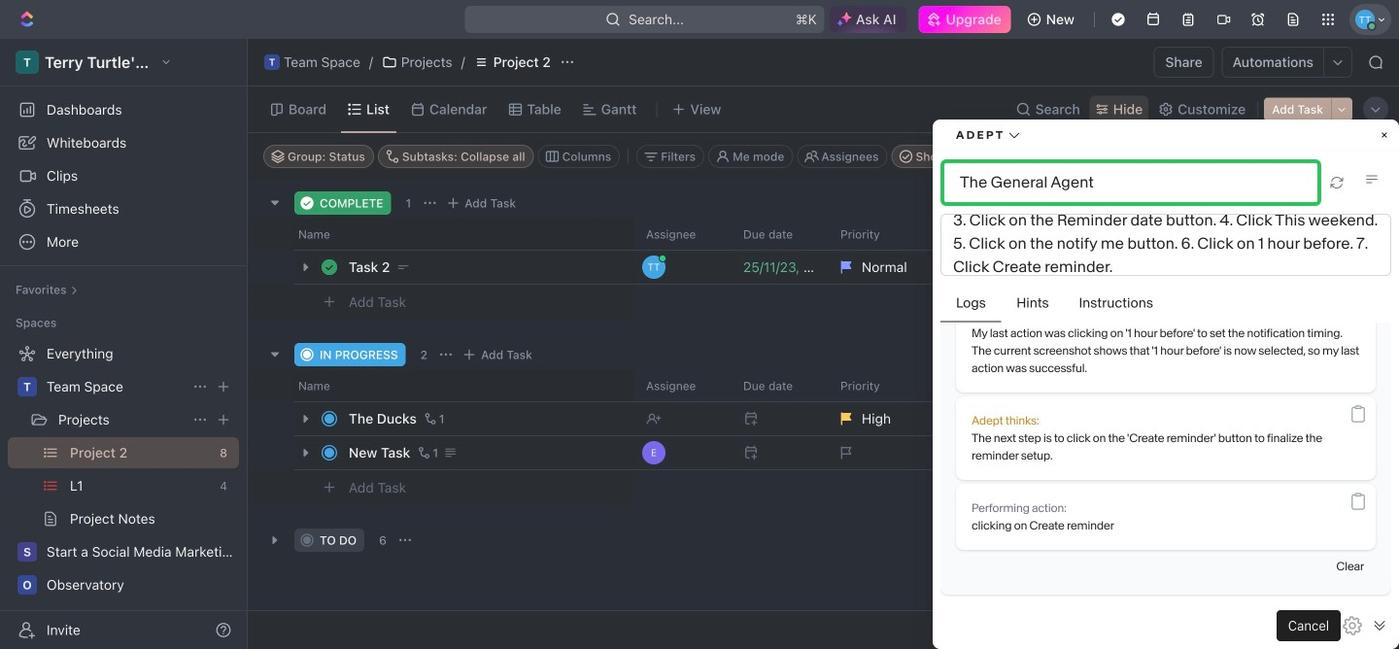 Task type: vqa. For each thing, say whether or not it's contained in the screenshot.
Start a Social Media Marketing Agency, , "element"
yes



Task type: locate. For each thing, give the bounding box(es) containing it.
start a social media marketing agency, , element
[[17, 542, 37, 562]]

1 horizontal spatial team space, , element
[[264, 54, 280, 70]]

tree inside sidebar navigation
[[8, 338, 239, 649]]

observatory, , element
[[17, 575, 37, 595]]

0 horizontal spatial team space, , element
[[17, 377, 37, 396]]

tree
[[8, 338, 239, 649]]

team space, , element
[[264, 54, 280, 70], [17, 377, 37, 396]]

terry turtle's workspace, , element
[[16, 51, 39, 74]]

1 vertical spatial team space, , element
[[17, 377, 37, 396]]



Task type: describe. For each thing, give the bounding box(es) containing it.
0 vertical spatial team space, , element
[[264, 54, 280, 70]]

Search tasks... text field
[[1193, 142, 1388, 171]]

sidebar navigation
[[0, 39, 252, 649]]



